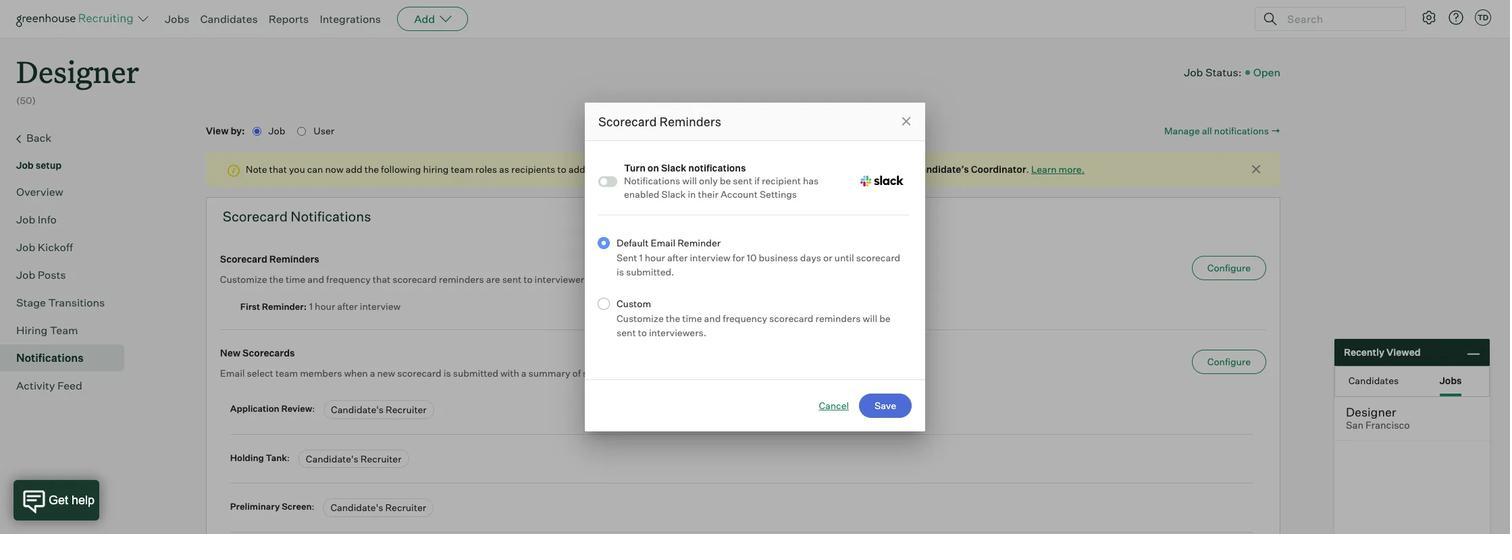 Task type: locate. For each thing, give the bounding box(es) containing it.
0 horizontal spatial customize
[[220, 274, 267, 285]]

the
[[365, 164, 379, 175], [269, 274, 284, 285], [666, 313, 680, 324], [770, 368, 785, 379]]

job left posts
[[16, 268, 35, 281]]

the inside the customize the time and frequency scorecard reminders will be sent to interviewers.
[[666, 313, 680, 324]]

notifications link
[[16, 350, 119, 366]]

preliminary screen :
[[230, 501, 316, 512]]

interview left '10'
[[690, 252, 731, 264]]

scorecard up first
[[220, 253, 267, 265]]

hour
[[645, 252, 665, 264], [315, 301, 335, 312]]

a
[[370, 368, 375, 379], [521, 368, 527, 379]]

1 vertical spatial sent
[[502, 274, 522, 285]]

designer for designer san francisco
[[1346, 405, 1397, 420]]

interview
[[690, 252, 731, 264], [360, 301, 401, 312]]

1 horizontal spatial sent
[[617, 327, 636, 339]]

2 horizontal spatial sent
[[733, 175, 753, 187]]

to inside the customize the time and frequency scorecard reminders will be sent to interviewers.
[[638, 327, 647, 339]]

1 vertical spatial after
[[337, 301, 358, 312]]

candidate's recruiter for preliminary screen :
[[331, 502, 426, 514]]

designer down greenhouse recruiting image
[[16, 51, 139, 91]]

for right "scorecards"
[[756, 368, 768, 379]]

1 horizontal spatial after
[[667, 252, 688, 264]]

reminder inside first reminder : 1 hour after interview
[[262, 301, 304, 312]]

: right preliminary
[[312, 501, 315, 512]]

: for application review :
[[312, 403, 315, 414]]

0 horizontal spatial hiring
[[16, 323, 48, 337]]

1 horizontal spatial designer
[[1346, 405, 1397, 420]]

reminders down 'scorecard notifications'
[[269, 253, 319, 265]]

all
[[1202, 125, 1213, 136]]

0 horizontal spatial is
[[444, 368, 451, 379]]

1 vertical spatial reminders
[[816, 313, 861, 324]]

job for job
[[269, 125, 287, 136]]

learn
[[1032, 164, 1057, 175]]

note that you can now add the following hiring team roles as recipients to additional notifications types: hiring manager(s) candidate's recruiter , and candidate's coordinator . learn more.
[[246, 164, 1085, 175]]

candidate's recruiter
[[331, 404, 427, 416], [306, 453, 402, 465], [331, 502, 426, 514]]

email right default
[[651, 237, 676, 248]]

0 horizontal spatial 1
[[309, 301, 313, 312]]

candidate's recruiter for application review :
[[331, 404, 427, 416]]

is right new
[[444, 368, 451, 379]]

2 horizontal spatial notifications
[[624, 175, 681, 187]]

is inside sent 1 hour after interview for 10 business days or until scorecard is submitted.
[[617, 266, 624, 278]]

save button
[[859, 394, 912, 418]]

customize up first
[[220, 274, 267, 285]]

time
[[286, 274, 306, 285], [683, 313, 702, 324]]

manager(s)
[[732, 164, 786, 175]]

customize inside the customize the time and frequency scorecard reminders will be sent to interviewers.
[[617, 313, 664, 324]]

reminder inside customization option group
[[678, 237, 721, 248]]

1 vertical spatial hiring
[[16, 323, 48, 337]]

0 horizontal spatial a
[[370, 368, 375, 379]]

to right recipients
[[558, 164, 567, 175]]

0 vertical spatial after
[[667, 252, 688, 264]]

1 horizontal spatial be
[[880, 313, 891, 324]]

can
[[307, 164, 323, 175]]

hiring
[[701, 164, 730, 175], [16, 323, 48, 337]]

is
[[617, 266, 624, 278], [444, 368, 451, 379]]

to
[[558, 164, 567, 175], [524, 274, 533, 285], [638, 327, 647, 339]]

scorecard reminders down 'scorecard notifications'
[[220, 253, 319, 265]]

1 horizontal spatial for
[[756, 368, 768, 379]]

and inside the customize the time and frequency scorecard reminders will be sent to interviewers.
[[704, 313, 721, 324]]

following
[[381, 164, 421, 175]]

activity
[[16, 379, 55, 392]]

now
[[325, 164, 344, 175]]

scorecard reminders
[[599, 114, 722, 129], [220, 253, 319, 265]]

notifications left →
[[1215, 125, 1269, 136]]

for
[[733, 252, 745, 264], [756, 368, 768, 379]]

1 vertical spatial reminders
[[269, 253, 319, 265]]

1 horizontal spatial scorecard reminders
[[599, 114, 722, 129]]

frequency for that
[[326, 274, 371, 285]]

1 submitted from the left
[[453, 368, 499, 379]]

td button
[[1476, 9, 1492, 26]]

0 horizontal spatial time
[[286, 274, 306, 285]]

team left roles
[[451, 164, 473, 175]]

on
[[648, 162, 659, 173]]

0 horizontal spatial frequency
[[326, 274, 371, 285]]

1 vertical spatial to
[[524, 274, 533, 285]]

after down customize the time and frequency that scorecard reminders are sent to interviewers.
[[337, 301, 358, 312]]

cancel
[[819, 400, 849, 412]]

the left selected
[[770, 368, 785, 379]]

1 vertical spatial team
[[275, 368, 298, 379]]

submitted left with
[[453, 368, 499, 379]]

candidate's up has
[[791, 164, 846, 175]]

job left the info
[[16, 213, 35, 226]]

francisco
[[1366, 420, 1410, 432]]

notifications up the only
[[689, 162, 746, 173]]

time inside the customize the time and frequency scorecard reminders will be sent to interviewers.
[[683, 313, 702, 324]]

candidates link
[[200, 12, 258, 26]]

2 vertical spatial to
[[638, 327, 647, 339]]

recruiter for preliminary screen :
[[385, 502, 426, 514]]

,
[[891, 164, 894, 175]]

1 horizontal spatial notifications
[[689, 162, 746, 173]]

1 vertical spatial configure button
[[1192, 350, 1267, 374]]

notifications up enabled
[[615, 164, 670, 175]]

to down custom
[[638, 327, 647, 339]]

0 horizontal spatial interviewers.
[[535, 274, 592, 285]]

job
[[1184, 65, 1204, 79], [269, 125, 287, 136], [16, 159, 34, 171], [16, 213, 35, 226], [16, 240, 35, 254], [16, 268, 35, 281]]

a right with
[[521, 368, 527, 379]]

1 horizontal spatial email
[[651, 237, 676, 248]]

and right ,
[[896, 164, 912, 175]]

sent inside the customize the time and frequency scorecard reminders will be sent to interviewers.
[[617, 327, 636, 339]]

1 configure button from the top
[[1192, 256, 1267, 281]]

reminders left are
[[439, 274, 484, 285]]

designer link
[[16, 38, 139, 94]]

job left kickoff
[[16, 240, 35, 254]]

0 vertical spatial customize
[[220, 274, 267, 285]]

slack right on
[[661, 162, 687, 173]]

1 configure from the top
[[1208, 262, 1251, 274]]

0 vertical spatial 1
[[639, 252, 643, 264]]

activity feed
[[16, 379, 82, 392]]

1 horizontal spatial time
[[683, 313, 702, 324]]

0 vertical spatial for
[[733, 252, 745, 264]]

is down sent
[[617, 266, 624, 278]]

time up the 'outstanding'
[[683, 313, 702, 324]]

hiring team
[[16, 323, 78, 337]]

recently viewed
[[1344, 347, 1421, 358]]

1 a from the left
[[370, 368, 375, 379]]

a left new
[[370, 368, 375, 379]]

sent up account at top
[[733, 175, 753, 187]]

0 vertical spatial interview
[[690, 252, 731, 264]]

0 vertical spatial team
[[451, 164, 473, 175]]

0 vertical spatial scorecard reminders
[[599, 114, 722, 129]]

that left you
[[269, 164, 287, 175]]

interview down customize the time and frequency that scorecard reminders are sent to interviewers.
[[360, 301, 401, 312]]

2 horizontal spatial notifications
[[1215, 125, 1269, 136]]

0 vertical spatial candidate's
[[331, 404, 384, 416]]

1 vertical spatial that
[[373, 274, 391, 285]]

2 vertical spatial candidate's recruiter
[[331, 502, 426, 514]]

job right job option
[[269, 125, 287, 136]]

designer down recently
[[1346, 405, 1397, 420]]

candidate's for preliminary screen :
[[331, 502, 383, 514]]

0 horizontal spatial to
[[524, 274, 533, 285]]

email down new
[[220, 368, 245, 379]]

hour up members
[[315, 301, 335, 312]]

job status:
[[1184, 65, 1242, 79]]

0 vertical spatial reminders
[[439, 274, 484, 285]]

scorecard reminders up on
[[599, 114, 722, 129]]

manage all notifications → link
[[1165, 124, 1281, 137]]

candidate's right ,
[[914, 164, 969, 175]]

0 vertical spatial reminders
[[660, 114, 722, 129]]

slack left in
[[662, 189, 686, 200]]

sent down custom
[[617, 327, 636, 339]]

customize down custom
[[617, 313, 664, 324]]

scorecard down note
[[223, 208, 288, 225]]

1 vertical spatial scorecard
[[223, 208, 288, 225]]

0 vertical spatial frequency
[[326, 274, 371, 285]]

hiring up the only
[[701, 164, 730, 175]]

0 vertical spatial interviewers.
[[535, 274, 592, 285]]

frequency up first reminder : 1 hour after interview
[[326, 274, 371, 285]]

customize the time and frequency scorecard reminders will be sent to interviewers.
[[617, 313, 891, 339]]

interviewers. inside the customize the time and frequency scorecard reminders will be sent to interviewers.
[[649, 327, 707, 339]]

: down members
[[312, 403, 315, 414]]

0 vertical spatial scorecard
[[599, 114, 657, 129]]

1 horizontal spatial will
[[863, 313, 878, 324]]

first
[[240, 301, 260, 312]]

customize
[[220, 274, 267, 285], [617, 313, 664, 324]]

default
[[617, 237, 649, 248]]

0 horizontal spatial candidate's
[[791, 164, 846, 175]]

job for job posts
[[16, 268, 35, 281]]

1 vertical spatial scorecard reminders
[[220, 253, 319, 265]]

time for customize the time and frequency scorecard reminders will be sent to interviewers.
[[683, 313, 702, 324]]

after down the default email reminder at the top of page
[[667, 252, 688, 264]]

sent right are
[[502, 274, 522, 285]]

0 vertical spatial be
[[720, 175, 731, 187]]

to right are
[[524, 274, 533, 285]]

2 submitted from the left
[[583, 368, 628, 379]]

0 horizontal spatial for
[[733, 252, 745, 264]]

0 vertical spatial is
[[617, 266, 624, 278]]

2 configure from the top
[[1208, 356, 1251, 368]]

for left '10'
[[733, 252, 745, 264]]

sent
[[617, 252, 637, 264]]

has
[[803, 175, 819, 187]]

be inside the customize the time and frequency scorecard reminders will be sent to interviewers.
[[880, 313, 891, 324]]

candidate's right tank
[[306, 453, 359, 465]]

: right the holding
[[287, 452, 290, 463]]

submitted right of
[[583, 368, 628, 379]]

frequency down sent 1 hour after interview for 10 business days or until scorecard is submitted.
[[723, 313, 768, 324]]

scorecards
[[705, 368, 754, 379]]

hour up submitted.
[[645, 252, 665, 264]]

that up first reminder : 1 hour after interview
[[373, 274, 391, 285]]

customize for customize the time and frequency that scorecard reminders are sent to interviewers.
[[220, 274, 267, 285]]

view by:
[[206, 125, 247, 136]]

frequency
[[326, 274, 371, 285], [723, 313, 768, 324]]

1
[[639, 252, 643, 264], [309, 301, 313, 312]]

: inside first reminder : 1 hour after interview
[[304, 301, 307, 312]]

1 vertical spatial designer
[[1346, 405, 1397, 420]]

notifications down now in the left of the page
[[291, 208, 371, 225]]

review
[[281, 403, 312, 414]]

: right first
[[304, 301, 307, 312]]

0 vertical spatial notifications
[[624, 175, 681, 187]]

2 configure button from the top
[[1192, 350, 1267, 374]]

candidate's right screen
[[331, 502, 383, 514]]

manage all notifications →
[[1165, 125, 1281, 136]]

0 vertical spatial hour
[[645, 252, 665, 264]]

0 horizontal spatial be
[[720, 175, 731, 187]]

interviewers. for customize the time and frequency that scorecard reminders are sent to interviewers.
[[535, 274, 592, 285]]

reminder down in
[[678, 237, 721, 248]]

1 right sent
[[639, 252, 643, 264]]

screen
[[282, 501, 312, 512]]

0 vertical spatial designer
[[16, 51, 139, 91]]

0 vertical spatial email
[[651, 237, 676, 248]]

1 vertical spatial hour
[[315, 301, 335, 312]]

1 inside sent 1 hour after interview for 10 business days or until scorecard is submitted.
[[639, 252, 643, 264]]

team
[[451, 164, 473, 175], [275, 368, 298, 379]]

0 vertical spatial configure button
[[1192, 256, 1267, 281]]

0 vertical spatial candidate's recruiter
[[331, 404, 427, 416]]

first reminder : 1 hour after interview
[[240, 301, 401, 312]]

sent 1 hour after interview for 10 business days or until scorecard is submitted.
[[617, 252, 901, 278]]

1 vertical spatial interviewers.
[[649, 327, 707, 339]]

1 horizontal spatial 1
[[639, 252, 643, 264]]

designer inside designer san francisco
[[1346, 405, 1397, 420]]

2 horizontal spatial to
[[638, 327, 647, 339]]

1 horizontal spatial customize
[[617, 313, 664, 324]]

frequency for scorecard
[[723, 313, 768, 324]]

1 horizontal spatial candidate's
[[914, 164, 969, 175]]

add
[[346, 164, 363, 175]]

0 horizontal spatial team
[[275, 368, 298, 379]]

2 vertical spatial scorecard
[[220, 253, 267, 265]]

job left setup
[[16, 159, 34, 171]]

that
[[269, 164, 287, 175], [373, 274, 391, 285]]

Search text field
[[1284, 9, 1394, 29]]

0 vertical spatial hiring
[[701, 164, 730, 175]]

designer
[[16, 51, 139, 91], [1346, 405, 1397, 420]]

0 vertical spatial will
[[683, 175, 697, 187]]

1 vertical spatial customize
[[617, 313, 664, 324]]

will inside the customize the time and frequency scorecard reminders will be sent to interviewers.
[[863, 313, 878, 324]]

1 vertical spatial will
[[863, 313, 878, 324]]

0 vertical spatial reminder
[[678, 237, 721, 248]]

2 a from the left
[[521, 368, 527, 379]]

notifications up activity feed
[[16, 351, 84, 365]]

notifications inside turn on slack notifications notifications will only be sent if recipient has enabled slack in their account settings
[[689, 162, 746, 173]]

customization option group
[[591, 235, 909, 357]]

and
[[896, 164, 912, 175], [308, 274, 324, 285], [704, 313, 721, 324], [631, 368, 647, 379]]

0 horizontal spatial notifications
[[16, 351, 84, 365]]

submitted
[[453, 368, 499, 379], [583, 368, 628, 379]]

1 horizontal spatial to
[[558, 164, 567, 175]]

1 horizontal spatial interviewers.
[[649, 327, 707, 339]]

setup
[[36, 159, 62, 171]]

cancel link
[[819, 399, 849, 413]]

configure for email select team members when a new scorecard is submitted with a summary of submitted and outstanding scorecards for the selected stage.
[[1208, 356, 1251, 368]]

configure for customize the time and frequency that scorecard reminders are sent to interviewers.
[[1208, 262, 1251, 274]]

application
[[230, 403, 280, 414]]

0 horizontal spatial email
[[220, 368, 245, 379]]

in
[[688, 189, 696, 200]]

2 vertical spatial candidate's
[[331, 502, 383, 514]]

1 vertical spatial candidate's
[[306, 453, 359, 465]]

candidate's down when
[[331, 404, 384, 416]]

2 vertical spatial notifications
[[16, 351, 84, 365]]

reminders up types:
[[660, 114, 722, 129]]

1 right first
[[309, 301, 313, 312]]

configure button
[[1192, 256, 1267, 281], [1192, 350, 1267, 374]]

sent inside turn on slack notifications notifications will only be sent if recipient has enabled slack in their account settings
[[733, 175, 753, 187]]

notifications inside turn on slack notifications notifications will only be sent if recipient has enabled slack in their account settings
[[624, 175, 681, 187]]

custom
[[617, 298, 651, 309]]

0 horizontal spatial reminders
[[439, 274, 484, 285]]

0 horizontal spatial jobs
[[165, 12, 190, 26]]

the down submitted.
[[666, 313, 680, 324]]

job posts
[[16, 268, 66, 281]]

activity feed link
[[16, 377, 119, 394]]

jobs
[[165, 12, 190, 26], [1440, 375, 1462, 386]]

0 horizontal spatial after
[[337, 301, 358, 312]]

manage
[[1165, 125, 1200, 136]]

1 horizontal spatial reminders
[[660, 114, 722, 129]]

interviewers. for customize the time and frequency scorecard reminders will be sent to interviewers.
[[649, 327, 707, 339]]

1 vertical spatial time
[[683, 313, 702, 324]]

1 horizontal spatial frequency
[[723, 313, 768, 324]]

reminders up stage.
[[816, 313, 861, 324]]

and up "scorecards"
[[704, 313, 721, 324]]

1 horizontal spatial is
[[617, 266, 624, 278]]

job left status:
[[1184, 65, 1204, 79]]

you
[[289, 164, 305, 175]]

frequency inside the customize the time and frequency scorecard reminders will be sent to interviewers.
[[723, 313, 768, 324]]

team right "select"
[[275, 368, 298, 379]]

scorecard up turn
[[599, 114, 657, 129]]

10
[[747, 252, 757, 264]]

sent for customize the time and frequency that scorecard reminders are sent to interviewers.
[[502, 274, 522, 285]]

time up first reminder : 1 hour after interview
[[286, 274, 306, 285]]

job for job kickoff
[[16, 240, 35, 254]]

greenhouse recruiting image
[[16, 11, 138, 27]]

sent for customize the time and frequency scorecard reminders will be sent to interviewers.
[[617, 327, 636, 339]]

reminder right first
[[262, 301, 304, 312]]

notifications down on
[[624, 175, 681, 187]]

0 vertical spatial configure
[[1208, 262, 1251, 274]]

0 vertical spatial jobs
[[165, 12, 190, 26]]

hiring down "stage"
[[16, 323, 48, 337]]

sent
[[733, 175, 753, 187], [502, 274, 522, 285], [617, 327, 636, 339]]

0 vertical spatial time
[[286, 274, 306, 285]]

1 horizontal spatial a
[[521, 368, 527, 379]]



Task type: describe. For each thing, give the bounding box(es) containing it.
as
[[499, 164, 509, 175]]

new
[[220, 347, 241, 359]]

1 vertical spatial interview
[[360, 301, 401, 312]]

overview
[[16, 185, 63, 198]]

turn
[[624, 162, 646, 173]]

view
[[206, 125, 229, 136]]

1 vertical spatial 1
[[309, 301, 313, 312]]

0 horizontal spatial notifications
[[615, 164, 670, 175]]

candidate's recruiter for holding tank :
[[306, 453, 402, 465]]

0 horizontal spatial hour
[[315, 301, 335, 312]]

job info link
[[16, 211, 119, 227]]

email inside customization option group
[[651, 237, 676, 248]]

0 vertical spatial slack
[[661, 162, 687, 173]]

stage transitions link
[[16, 294, 119, 311]]

reports link
[[269, 12, 309, 26]]

to for customize the time and frequency scorecard reminders will be sent to interviewers.
[[638, 327, 647, 339]]

designer san francisco
[[1346, 405, 1410, 432]]

summary
[[529, 368, 571, 379]]

new
[[377, 368, 395, 379]]

1 horizontal spatial notifications
[[291, 208, 371, 225]]

business
[[759, 252, 798, 264]]

1 horizontal spatial that
[[373, 274, 391, 285]]

0 horizontal spatial that
[[269, 164, 287, 175]]

td button
[[1473, 7, 1494, 28]]

reminders inside the customize the time and frequency scorecard reminders will be sent to interviewers.
[[816, 313, 861, 324]]

default email reminder
[[617, 237, 721, 248]]

recently
[[1344, 347, 1385, 358]]

coordinator
[[971, 164, 1027, 175]]

tank
[[266, 452, 287, 463]]

submitted.
[[626, 266, 675, 278]]

1 vertical spatial is
[[444, 368, 451, 379]]

recruiter for holding tank :
[[361, 453, 402, 465]]

overview link
[[16, 184, 119, 200]]

account
[[721, 189, 758, 200]]

turn on slack notifications notifications will only be sent if recipient has enabled slack in their account settings
[[624, 162, 819, 200]]

job posts link
[[16, 267, 119, 283]]

0 vertical spatial to
[[558, 164, 567, 175]]

scorecard reminders dialog
[[585, 103, 926, 432]]

members
[[300, 368, 342, 379]]

2 candidate's from the left
[[914, 164, 969, 175]]

holding
[[230, 452, 264, 463]]

hour inside sent 1 hour after interview for 10 business days or until scorecard is submitted.
[[645, 252, 665, 264]]

be inside turn on slack notifications notifications will only be sent if recipient has enabled slack in their account settings
[[720, 175, 731, 187]]

reminders inside dialog
[[660, 114, 722, 129]]

add button
[[397, 7, 468, 31]]

and left the 'outstanding'
[[631, 368, 647, 379]]

until
[[835, 252, 854, 264]]

scorecard inside the customize the time and frequency scorecard reminders will be sent to interviewers.
[[770, 313, 814, 324]]

or
[[824, 252, 833, 264]]

1 vertical spatial jobs
[[1440, 375, 1462, 386]]

additional
[[569, 164, 613, 175]]

the up first reminder : 1 hour after interview
[[269, 274, 284, 285]]

scorecard notifications
[[223, 208, 371, 225]]

1 vertical spatial email
[[220, 368, 245, 379]]

are
[[486, 274, 500, 285]]

types:
[[672, 164, 699, 175]]

job for job setup
[[16, 159, 34, 171]]

reports
[[269, 12, 309, 26]]

and up first reminder : 1 hour after interview
[[308, 274, 324, 285]]

save
[[875, 400, 897, 412]]

notifications inside the notifications link
[[16, 351, 84, 365]]

1 vertical spatial slack
[[662, 189, 686, 200]]

: for holding tank :
[[287, 452, 290, 463]]

: for preliminary screen :
[[312, 501, 315, 512]]

designer (50)
[[16, 51, 139, 106]]

scorecard inside sent 1 hour after interview for 10 business days or until scorecard is submitted.
[[856, 252, 901, 264]]

will inside turn on slack notifications notifications will only be sent if recipient has enabled slack in their account settings
[[683, 175, 697, 187]]

roles
[[476, 164, 497, 175]]

job kickoff link
[[16, 239, 119, 255]]

preliminary
[[230, 501, 280, 512]]

select
[[247, 368, 273, 379]]

application review :
[[230, 403, 317, 414]]

User radio
[[297, 127, 306, 136]]

hiring
[[423, 164, 449, 175]]

customize for customize the time and frequency scorecard reminders will be sent to interviewers.
[[617, 313, 664, 324]]

job kickoff
[[16, 240, 73, 254]]

learn more. link
[[1032, 164, 1085, 175]]

hiring team link
[[16, 322, 119, 338]]

more.
[[1059, 164, 1085, 175]]

interview inside sent 1 hour after interview for 10 business days or until scorecard is submitted.
[[690, 252, 731, 264]]

new scorecards
[[220, 347, 295, 359]]

note
[[246, 164, 267, 175]]

scorecard reminders inside dialog
[[599, 114, 722, 129]]

when
[[344, 368, 368, 379]]

job setup
[[16, 159, 62, 171]]

settings
[[760, 189, 797, 200]]

selected
[[787, 368, 824, 379]]

recipient
[[762, 175, 801, 187]]

days
[[800, 252, 822, 264]]

to for customize the time and frequency that scorecard reminders are sent to interviewers.
[[524, 274, 533, 285]]

1 horizontal spatial hiring
[[701, 164, 730, 175]]

job info
[[16, 213, 57, 226]]

their
[[698, 189, 719, 200]]

hiring inside hiring team link
[[16, 323, 48, 337]]

by:
[[231, 125, 245, 136]]

feed
[[57, 379, 82, 392]]

with
[[501, 368, 519, 379]]

job for job status:
[[1184, 65, 1204, 79]]

Job radio
[[252, 127, 261, 136]]

configure button for email select team members when a new scorecard is submitted with a summary of submitted and outstanding scorecards for the selected stage.
[[1192, 350, 1267, 374]]

designer for designer (50)
[[16, 51, 139, 91]]

integrations
[[320, 12, 381, 26]]

recruiter for application review :
[[386, 404, 427, 416]]

customize the time and frequency that scorecard reminders are sent to interviewers.
[[220, 274, 592, 285]]

transitions
[[48, 296, 105, 309]]

for inside sent 1 hour after interview for 10 business days or until scorecard is submitted.
[[733, 252, 745, 264]]

of
[[573, 368, 581, 379]]

only
[[699, 175, 718, 187]]

the right add on the top
[[365, 164, 379, 175]]

1 candidate's from the left
[[791, 164, 846, 175]]

jobs link
[[165, 12, 190, 26]]

stage.
[[826, 368, 854, 379]]

kickoff
[[38, 240, 73, 254]]

recipients
[[511, 164, 556, 175]]

configure image
[[1421, 9, 1438, 26]]

job for job info
[[16, 213, 35, 226]]

back
[[26, 131, 51, 144]]

viewed
[[1387, 347, 1421, 358]]

posts
[[38, 268, 66, 281]]

email select team members when a new scorecard is submitted with a summary of submitted and outstanding scorecards for the selected stage.
[[220, 368, 854, 379]]

san
[[1346, 420, 1364, 432]]

if
[[755, 175, 760, 187]]

td
[[1478, 13, 1489, 22]]

scorecard inside scorecard reminders dialog
[[599, 114, 657, 129]]

integrations link
[[320, 12, 381, 26]]

candidate's for holding tank :
[[306, 453, 359, 465]]

(50)
[[16, 95, 36, 106]]

time for customize the time and frequency that scorecard reminders are sent to interviewers.
[[286, 274, 306, 285]]

candidate's for application review :
[[331, 404, 384, 416]]

: for first reminder : 1 hour after interview
[[304, 301, 307, 312]]

configure button for customize the time and frequency that scorecard reminders are sent to interviewers.
[[1192, 256, 1267, 281]]

after inside sent 1 hour after interview for 10 business days or until scorecard is submitted.
[[667, 252, 688, 264]]

stage
[[16, 296, 46, 309]]



Task type: vqa. For each thing, say whether or not it's contained in the screenshot.
credited
no



